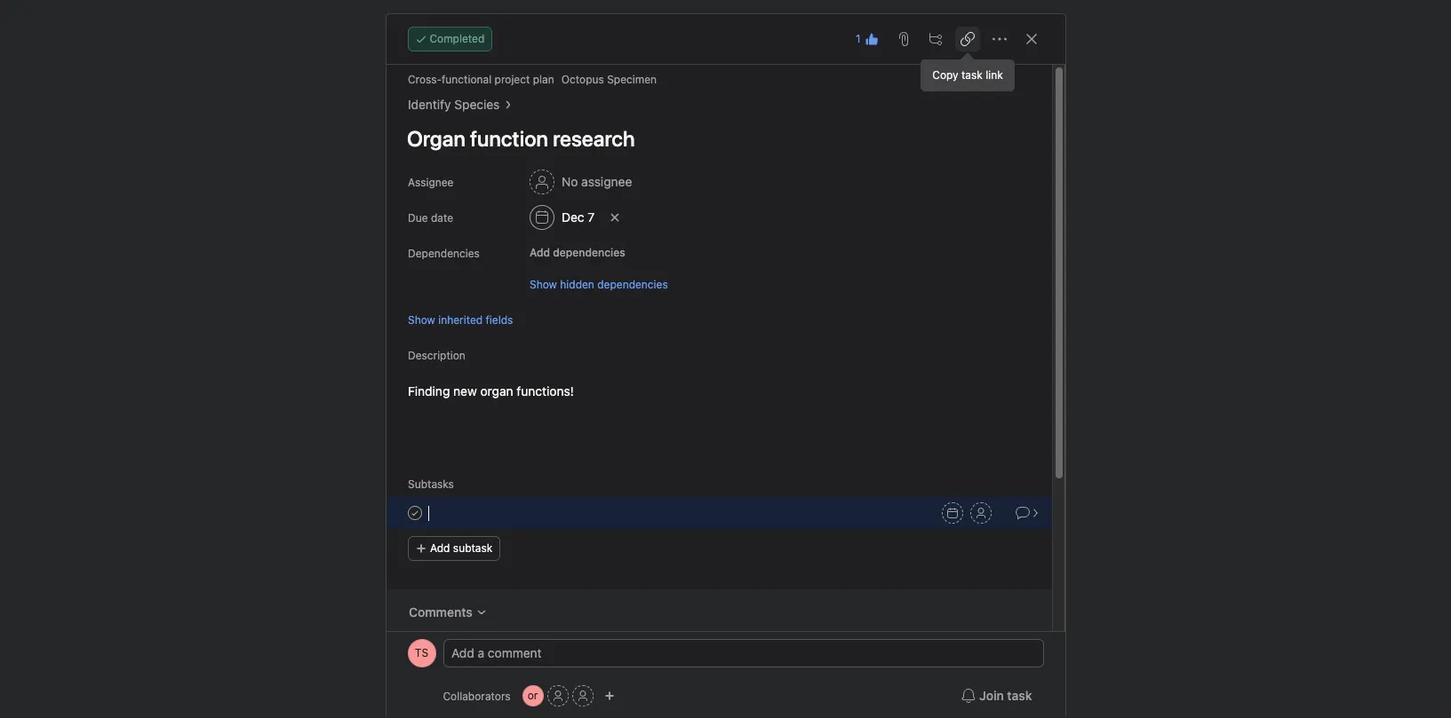 Task type: locate. For each thing, give the bounding box(es) containing it.
date
[[430, 211, 453, 225]]

dec 7
[[561, 210, 594, 225]]

1 vertical spatial show
[[407, 313, 435, 327]]

0 vertical spatial dependencies
[[553, 246, 625, 259]]

0 vertical spatial show
[[529, 278, 557, 291]]

task left link
[[961, 68, 983, 82]]

1 horizontal spatial task
[[1007, 689, 1032, 704]]

0 vertical spatial add
[[529, 246, 550, 259]]

task inside button
[[1007, 689, 1032, 704]]

dec 7 button
[[521, 202, 602, 234]]

inherited
[[438, 313, 482, 327]]

add down dec 7 dropdown button
[[529, 246, 550, 259]]

assignee
[[581, 174, 632, 189]]

main content containing identify species
[[386, 65, 1052, 719]]

plan
[[532, 73, 554, 86]]

add subtask image
[[928, 32, 942, 46]]

0 horizontal spatial add
[[430, 542, 450, 555]]

1 vertical spatial add
[[430, 542, 450, 555]]

task
[[961, 68, 983, 82], [1007, 689, 1032, 704]]

no
[[561, 174, 577, 189]]

add dependencies button
[[521, 241, 633, 266]]

identify species
[[407, 97, 499, 112]]

description
[[407, 349, 465, 363]]

1 vertical spatial task
[[1007, 689, 1032, 704]]

no assignee
[[561, 174, 632, 189]]

collapse task pane image
[[1024, 32, 1038, 46]]

completed image
[[404, 503, 425, 524]]

add or remove collaborators image
[[604, 691, 615, 702]]

completed button
[[407, 27, 493, 52]]

project
[[494, 73, 530, 86]]

show left inherited
[[407, 313, 435, 327]]

1 vertical spatial dependencies
[[597, 278, 668, 291]]

0 vertical spatial task
[[961, 68, 983, 82]]

dependencies up show hidden dependencies button
[[553, 246, 625, 259]]

assignee
[[407, 176, 453, 189]]

join task
[[979, 689, 1032, 704]]

add dependencies
[[529, 246, 625, 259]]

1 horizontal spatial show
[[529, 278, 557, 291]]

show for show inherited fields
[[407, 313, 435, 327]]

show left hidden
[[529, 278, 557, 291]]

add left subtask on the left bottom of page
[[430, 542, 450, 555]]

add subtask
[[430, 542, 492, 555]]

main content inside organ function research dialog
[[386, 65, 1052, 719]]

0 horizontal spatial task
[[961, 68, 983, 82]]

task right join
[[1007, 689, 1032, 704]]

copy task link image
[[960, 32, 974, 46]]

add
[[529, 246, 550, 259], [430, 542, 450, 555]]

0 horizontal spatial show
[[407, 313, 435, 327]]

task inside tooltip
[[961, 68, 983, 82]]

no assignee button
[[521, 166, 640, 198]]

dec
[[561, 210, 584, 225]]

dependencies
[[553, 246, 625, 259], [597, 278, 668, 291]]

copy task link tooltip
[[922, 55, 1014, 91]]

finding
[[407, 384, 450, 399]]

or button
[[522, 686, 543, 707]]

1 horizontal spatial add
[[529, 246, 550, 259]]

join task button
[[950, 681, 1044, 713]]

1
[[856, 32, 861, 45]]

link
[[986, 68, 1003, 82]]

show
[[529, 278, 557, 291], [407, 313, 435, 327]]

dependencies right hidden
[[597, 278, 668, 291]]

main content
[[386, 65, 1052, 719]]

show hidden dependencies
[[529, 278, 668, 291]]

copy
[[932, 68, 958, 82]]



Task type: vqa. For each thing, say whether or not it's contained in the screenshot.
topmost days
no



Task type: describe. For each thing, give the bounding box(es) containing it.
specimen
[[607, 73, 656, 86]]

Task Name text field
[[395, 118, 1030, 159]]

identify
[[407, 97, 451, 112]]

functions!
[[516, 384, 573, 399]]

show hidden dependencies button
[[529, 276, 668, 291]]

clear due date image
[[609, 212, 620, 223]]

octopus specimen link
[[561, 73, 656, 86]]

hidden
[[560, 278, 594, 291]]

1 button
[[850, 27, 884, 52]]

subtask
[[453, 542, 492, 555]]

task for join
[[1007, 689, 1032, 704]]

copy task link
[[932, 68, 1003, 82]]

cross-functional project plan octopus specimen
[[407, 73, 656, 86]]

cross-
[[407, 73, 441, 86]]

add for add subtask
[[430, 542, 450, 555]]

cross-functional project plan link
[[407, 73, 554, 86]]

dependencies
[[407, 247, 479, 260]]

organ function research dialog
[[386, 14, 1065, 719]]

task for copy
[[961, 68, 983, 82]]

comments
[[408, 605, 472, 620]]

new
[[453, 384, 476, 399]]

join
[[979, 689, 1004, 704]]

completed
[[430, 32, 485, 45]]

subtasks
[[407, 478, 453, 491]]

more actions for this task image
[[992, 32, 1006, 46]]

organ
[[480, 384, 513, 399]]

identify species link
[[407, 95, 499, 115]]

or
[[528, 690, 538, 703]]

due date
[[407, 211, 453, 225]]

add for add dependencies
[[529, 246, 550, 259]]

functional
[[441, 73, 491, 86]]

attachments: add a file to this task, organ function research image
[[896, 32, 910, 46]]

Completed checkbox
[[404, 503, 425, 524]]

comments button
[[397, 597, 498, 629]]

show inherited fields
[[407, 313, 513, 327]]

species
[[454, 97, 499, 112]]

due
[[407, 211, 427, 225]]

collaborators
[[443, 690, 511, 703]]

ts button
[[407, 640, 436, 668]]

fields
[[485, 313, 513, 327]]

add subtask button
[[407, 537, 500, 562]]

show inherited fields button
[[407, 311, 513, 328]]

show for show hidden dependencies
[[529, 278, 557, 291]]

7
[[587, 210, 594, 225]]

octopus
[[561, 73, 604, 86]]

finding new organ functions!
[[407, 384, 573, 399]]

ts
[[415, 647, 428, 660]]



